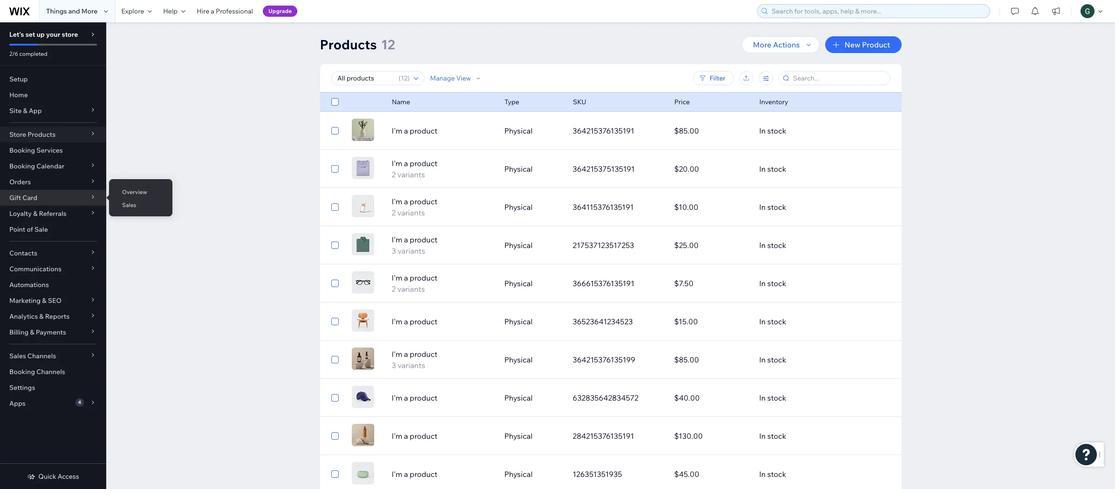 Task type: describe. For each thing, give the bounding box(es) containing it.
hire a professional link
[[191, 0, 259, 22]]

stock for 364215375135191
[[767, 164, 786, 174]]

in stock for 36523641234523
[[759, 317, 786, 327]]

point of sale link
[[0, 222, 106, 238]]

in stock link for 217537123517253
[[754, 234, 855, 257]]

set
[[25, 30, 35, 39]]

marketing & seo button
[[0, 293, 106, 309]]

booking services link
[[0, 143, 106, 158]]

12 for ( 12 )
[[401, 74, 407, 82]]

billing & payments
[[9, 329, 66, 337]]

in for 364215376135199
[[759, 356, 766, 365]]

10 i'm from the top
[[392, 470, 402, 480]]

stock for 364215376135191
[[767, 126, 786, 136]]

in stock link for 364215375135191
[[754, 158, 855, 180]]

upgrade
[[268, 7, 292, 14]]

physical for 364115376135191
[[504, 203, 533, 212]]

$7.50
[[674, 279, 694, 288]]

physical for 284215376135191
[[504, 432, 533, 441]]

site
[[9, 107, 22, 115]]

8 i'm from the top
[[392, 394, 402, 403]]

booking calendar
[[9, 162, 64, 171]]

and
[[68, 7, 80, 15]]

settings
[[9, 384, 35, 392]]

let's
[[9, 30, 24, 39]]

in for 632835642834572
[[759, 394, 766, 403]]

booking services
[[9, 146, 63, 155]]

i'm a product 3 variants for 364215376135199
[[392, 350, 437, 370]]

physical link for 366615376135191
[[499, 273, 567, 295]]

physical link for 364215376135199
[[499, 349, 567, 371]]

sku
[[573, 98, 586, 106]]

364215375135191
[[573, 164, 635, 174]]

point
[[9, 226, 25, 234]]

i'm a product link for 632835642834572
[[386, 393, 499, 404]]

$85.00 for 364215376135199
[[674, 356, 699, 365]]

in stock link for 364115376135191
[[754, 196, 855, 219]]

2 for 364215375135191
[[392, 170, 396, 179]]

5 product from the top
[[410, 274, 437, 283]]

& for loyalty
[[33, 210, 37, 218]]

professional
[[216, 7, 253, 15]]

sales link
[[109, 198, 172, 213]]

point of sale
[[9, 226, 48, 234]]

calendar
[[36, 162, 64, 171]]

filter button
[[693, 71, 734, 85]]

booking for booking calendar
[[9, 162, 35, 171]]

physical for 366615376135191
[[504, 279, 533, 288]]

stock for 364215376135199
[[767, 356, 786, 365]]

(
[[398, 74, 401, 82]]

physical for 364215375135191
[[504, 164, 533, 174]]

things
[[46, 7, 67, 15]]

stock for 366615376135191
[[767, 279, 786, 288]]

i'm a product for 632835642834572
[[392, 394, 437, 403]]

physical for 632835642834572
[[504, 394, 533, 403]]

$130.00
[[674, 432, 703, 441]]

)
[[407, 74, 409, 82]]

3 i'm from the top
[[392, 197, 402, 206]]

hire a professional
[[197, 7, 253, 15]]

home
[[9, 91, 28, 99]]

5 i'm from the top
[[392, 274, 402, 283]]

billing & payments button
[[0, 325, 106, 341]]

variants for 366615376135191
[[397, 285, 425, 294]]

in stock for 632835642834572
[[759, 394, 786, 403]]

in stock link for 366615376135191
[[754, 273, 855, 295]]

view
[[456, 74, 471, 82]]

$10.00 link
[[669, 196, 754, 219]]

setup link
[[0, 71, 106, 87]]

stock for 126351351935
[[767, 470, 786, 480]]

i'm a product 2 variants for 364215375135191
[[392, 159, 437, 179]]

1 product from the top
[[410, 126, 437, 136]]

in for 126351351935
[[759, 470, 766, 480]]

in stock link for 632835642834572
[[754, 387, 855, 410]]

$10.00
[[674, 203, 698, 212]]

booking calendar button
[[0, 158, 106, 174]]

marketing
[[9, 297, 41, 305]]

$25.00 link
[[669, 234, 754, 257]]

setup
[[9, 75, 28, 83]]

more actions
[[753, 40, 800, 49]]

8 product from the top
[[410, 394, 437, 403]]

$85.00 for 364215376135191
[[674, 126, 699, 136]]

4 i'm from the top
[[392, 235, 402, 245]]

inventory
[[759, 98, 788, 106]]

actions
[[773, 40, 800, 49]]

3 for 364215376135199
[[392, 361, 396, 370]]

communications
[[9, 265, 62, 274]]

variants for 217537123517253
[[398, 247, 425, 256]]

Search for tools, apps, help & more... field
[[769, 5, 987, 18]]

physical link for 126351351935
[[499, 464, 567, 486]]

up
[[37, 30, 45, 39]]

physical link for 632835642834572
[[499, 387, 567, 410]]

site & app button
[[0, 103, 106, 119]]

help button
[[158, 0, 191, 22]]

$130.00 link
[[669, 425, 754, 448]]

filter
[[709, 74, 725, 82]]

10 product from the top
[[410, 470, 437, 480]]

i'm a product link for 126351351935
[[386, 469, 499, 480]]

analytics & reports button
[[0, 309, 106, 325]]

overview
[[122, 189, 147, 196]]

billing
[[9, 329, 28, 337]]

3 for 217537123517253
[[392, 247, 396, 256]]

of
[[27, 226, 33, 234]]

card
[[23, 194, 37, 202]]

explore
[[121, 7, 144, 15]]

physical for 364215376135191
[[504, 126, 533, 136]]

6 i'm from the top
[[392, 317, 402, 327]]

$40.00
[[674, 394, 700, 403]]

366615376135191 link
[[567, 273, 669, 295]]

i'm a product link for 36523641234523
[[386, 316, 499, 328]]

in for 364215375135191
[[759, 164, 766, 174]]

manage view
[[430, 74, 471, 82]]

$40.00 link
[[669, 387, 754, 410]]

gift
[[9, 194, 21, 202]]

communications button
[[0, 261, 106, 277]]

booking for booking channels
[[9, 368, 35, 377]]

1 i'm from the top
[[392, 126, 402, 136]]

store products button
[[0, 127, 106, 143]]

contacts button
[[0, 246, 106, 261]]

site & app
[[9, 107, 42, 115]]

0 vertical spatial products
[[320, 36, 377, 53]]

booking for booking services
[[9, 146, 35, 155]]

physical link for 364115376135191
[[499, 196, 567, 219]]

284215376135191
[[573, 432, 634, 441]]

things and more
[[46, 7, 98, 15]]

type
[[504, 98, 519, 106]]

new
[[845, 40, 860, 49]]

reports
[[45, 313, 70, 321]]

variants for 364115376135191
[[397, 208, 425, 218]]

loyalty
[[9, 210, 32, 218]]

6 product from the top
[[410, 317, 437, 327]]

Unsaved view field
[[334, 72, 396, 85]]

new product
[[845, 40, 890, 49]]

in for 364115376135191
[[759, 203, 766, 212]]

quick access button
[[27, 473, 79, 481]]

in stock link for 364215376135191
[[754, 120, 855, 142]]

stock for 36523641234523
[[767, 317, 786, 327]]

in stock for 126351351935
[[759, 470, 786, 480]]

loyalty & referrals button
[[0, 206, 106, 222]]

7 i'm from the top
[[392, 350, 402, 359]]

& for billing
[[30, 329, 34, 337]]

new product button
[[825, 36, 901, 53]]

products inside dropdown button
[[28, 130, 56, 139]]

284215376135191 link
[[567, 425, 669, 448]]

settings link
[[0, 380, 106, 396]]

36523641234523
[[573, 317, 633, 327]]

help
[[163, 7, 178, 15]]

364215375135191 link
[[567, 158, 669, 180]]

referrals
[[39, 210, 66, 218]]

sales for sales
[[122, 202, 136, 209]]

in stock link for 284215376135191
[[754, 425, 855, 448]]

i'm a product link for 364215376135191
[[386, 125, 499, 137]]

in for 36523641234523
[[759, 317, 766, 327]]

$20.00
[[674, 164, 699, 174]]

home link
[[0, 87, 106, 103]]

access
[[58, 473, 79, 481]]

in for 364215376135191
[[759, 126, 766, 136]]

seo
[[48, 297, 62, 305]]

in stock for 364215375135191
[[759, 164, 786, 174]]

in stock for 364115376135191
[[759, 203, 786, 212]]



Task type: locate. For each thing, give the bounding box(es) containing it.
& inside "popup button"
[[39, 313, 44, 321]]

1 vertical spatial more
[[753, 40, 771, 49]]

in for 366615376135191
[[759, 279, 766, 288]]

sales inside popup button
[[9, 352, 26, 361]]

stock for 217537123517253
[[767, 241, 786, 250]]

1 booking from the top
[[9, 146, 35, 155]]

more left actions
[[753, 40, 771, 49]]

physical link for 217537123517253
[[499, 234, 567, 257]]

126351351935 link
[[567, 464, 669, 486]]

i'm a product for 36523641234523
[[392, 317, 437, 327]]

sidebar element
[[0, 22, 106, 490]]

3 product from the top
[[410, 197, 437, 206]]

3 booking from the top
[[9, 368, 35, 377]]

variants for 364215376135199
[[398, 361, 425, 370]]

4 in stock link from the top
[[754, 234, 855, 257]]

booking up orders
[[9, 162, 35, 171]]

physical
[[504, 126, 533, 136], [504, 164, 533, 174], [504, 203, 533, 212], [504, 241, 533, 250], [504, 279, 533, 288], [504, 317, 533, 327], [504, 356, 533, 365], [504, 394, 533, 403], [504, 432, 533, 441], [504, 470, 533, 480]]

9 product from the top
[[410, 432, 437, 441]]

2 in stock link from the top
[[754, 158, 855, 180]]

0 vertical spatial 12
[[381, 36, 395, 53]]

1 horizontal spatial 12
[[401, 74, 407, 82]]

3 i'm a product from the top
[[392, 394, 437, 403]]

stock for 632835642834572
[[767, 394, 786, 403]]

5 in stock link from the top
[[754, 273, 855, 295]]

0 horizontal spatial sales
[[9, 352, 26, 361]]

automations
[[9, 281, 49, 289]]

0 vertical spatial i'm a product 2 variants
[[392, 159, 437, 179]]

loyalty & referrals
[[9, 210, 66, 218]]

$85.00 up "$40.00" at the bottom of page
[[674, 356, 699, 365]]

services
[[36, 146, 63, 155]]

1 3 from the top
[[392, 247, 396, 256]]

channels for booking channels
[[36, 368, 65, 377]]

12 for products 12
[[381, 36, 395, 53]]

& left seo
[[42, 297, 46, 305]]

physical for 126351351935
[[504, 470, 533, 480]]

& inside popup button
[[23, 107, 27, 115]]

in stock for 284215376135191
[[759, 432, 786, 441]]

2 vertical spatial booking
[[9, 368, 35, 377]]

3
[[392, 247, 396, 256], [392, 361, 396, 370]]

2 in from the top
[[759, 164, 766, 174]]

3 in from the top
[[759, 203, 766, 212]]

8 in stock from the top
[[759, 394, 786, 403]]

12 up 'unsaved view' field
[[381, 36, 395, 53]]

5 in from the top
[[759, 279, 766, 288]]

completed
[[19, 50, 47, 57]]

8 physical link from the top
[[499, 387, 567, 410]]

more
[[81, 7, 98, 15], [753, 40, 771, 49]]

7 stock from the top
[[767, 356, 786, 365]]

products
[[320, 36, 377, 53], [28, 130, 56, 139]]

1 $85.00 from the top
[[674, 126, 699, 136]]

products up 'unsaved view' field
[[320, 36, 377, 53]]

apps
[[9, 400, 26, 408]]

0 vertical spatial sales
[[122, 202, 136, 209]]

automations link
[[0, 277, 106, 293]]

in for 217537123517253
[[759, 241, 766, 250]]

0 vertical spatial i'm a product 3 variants
[[392, 235, 437, 256]]

channels inside 'link'
[[36, 368, 65, 377]]

in stock link
[[754, 120, 855, 142], [754, 158, 855, 180], [754, 196, 855, 219], [754, 234, 855, 257], [754, 273, 855, 295], [754, 311, 855, 333], [754, 349, 855, 371], [754, 387, 855, 410], [754, 425, 855, 448], [754, 464, 855, 486]]

4 i'm a product link from the top
[[386, 431, 499, 442]]

10 physical from the top
[[504, 470, 533, 480]]

analytics & reports
[[9, 313, 70, 321]]

4
[[78, 400, 81, 406]]

1 vertical spatial 12
[[401, 74, 407, 82]]

booking channels link
[[0, 364, 106, 380]]

0 horizontal spatial more
[[81, 7, 98, 15]]

9 i'm from the top
[[392, 432, 402, 441]]

2 i'm from the top
[[392, 159, 402, 168]]

1 2 from the top
[[392, 170, 396, 179]]

channels inside popup button
[[27, 352, 56, 361]]

5 i'm a product from the top
[[392, 470, 437, 480]]

stock for 284215376135191
[[767, 432, 786, 441]]

$85.00 link up $20.00 link
[[669, 120, 754, 142]]

2/6
[[9, 50, 18, 57]]

1 in stock from the top
[[759, 126, 786, 136]]

36523641234523 link
[[567, 311, 669, 333]]

orders button
[[0, 174, 106, 190]]

5 physical from the top
[[504, 279, 533, 288]]

2 vertical spatial 2
[[392, 285, 396, 294]]

hire
[[197, 7, 209, 15]]

7 in stock link from the top
[[754, 349, 855, 371]]

$85.00 down price
[[674, 126, 699, 136]]

sales for sales channels
[[9, 352, 26, 361]]

2/6 completed
[[9, 50, 47, 57]]

stock
[[767, 126, 786, 136], [767, 164, 786, 174], [767, 203, 786, 212], [767, 241, 786, 250], [767, 279, 786, 288], [767, 317, 786, 327], [767, 356, 786, 365], [767, 394, 786, 403], [767, 432, 786, 441], [767, 470, 786, 480]]

physical for 217537123517253
[[504, 241, 533, 250]]

2 for 366615376135191
[[392, 285, 396, 294]]

i'm a product 2 variants for 364115376135191
[[392, 197, 437, 218]]

$85.00 link for 364215376135191
[[669, 120, 754, 142]]

1 i'm a product 3 variants from the top
[[392, 235, 437, 256]]

sales down billing
[[9, 352, 26, 361]]

1 $85.00 link from the top
[[669, 120, 754, 142]]

1 vertical spatial $85.00
[[674, 356, 699, 365]]

3 physical link from the top
[[499, 196, 567, 219]]

2 in stock from the top
[[759, 164, 786, 174]]

6 physical link from the top
[[499, 311, 567, 333]]

6 physical from the top
[[504, 317, 533, 327]]

4 in stock from the top
[[759, 241, 786, 250]]

booking channels
[[9, 368, 65, 377]]

364215376135199
[[573, 356, 635, 365]]

& right billing
[[30, 329, 34, 337]]

2 i'm a product link from the top
[[386, 316, 499, 328]]

10 in stock link from the top
[[754, 464, 855, 486]]

1 vertical spatial channels
[[36, 368, 65, 377]]

2 3 from the top
[[392, 361, 396, 370]]

store products
[[9, 130, 56, 139]]

1 i'm a product 2 variants from the top
[[392, 159, 437, 179]]

1 stock from the top
[[767, 126, 786, 136]]

$15.00 link
[[669, 311, 754, 333]]

in stock for 366615376135191
[[759, 279, 786, 288]]

contacts
[[9, 249, 37, 258]]

1 vertical spatial i'm a product 2 variants
[[392, 197, 437, 218]]

2 i'm a product 3 variants from the top
[[392, 350, 437, 370]]

10 in stock from the top
[[759, 470, 786, 480]]

sales channels button
[[0, 349, 106, 364]]

4 product from the top
[[410, 235, 437, 245]]

in stock link for 126351351935
[[754, 464, 855, 486]]

$85.00 link for 364215376135199
[[669, 349, 754, 371]]

in stock link for 364215376135199
[[754, 349, 855, 371]]

sales down overview
[[122, 202, 136, 209]]

variants for 364215375135191
[[397, 170, 425, 179]]

5 stock from the top
[[767, 279, 786, 288]]

7 physical from the top
[[504, 356, 533, 365]]

4 stock from the top
[[767, 241, 786, 250]]

2
[[392, 170, 396, 179], [392, 208, 396, 218], [392, 285, 396, 294]]

2 for 364115376135191
[[392, 208, 396, 218]]

4 in from the top
[[759, 241, 766, 250]]

3 physical from the top
[[504, 203, 533, 212]]

0 horizontal spatial products
[[28, 130, 56, 139]]

i'm a product for 364215376135191
[[392, 126, 437, 136]]

& for marketing
[[42, 297, 46, 305]]

7 in stock from the top
[[759, 356, 786, 365]]

in for 284215376135191
[[759, 432, 766, 441]]

physical link for 284215376135191
[[499, 425, 567, 448]]

$7.50 link
[[669, 273, 754, 295]]

8 physical from the top
[[504, 394, 533, 403]]

channels down sales channels popup button
[[36, 368, 65, 377]]

0 vertical spatial booking
[[9, 146, 35, 155]]

i'm a product link for 284215376135191
[[386, 431, 499, 442]]

1 in from the top
[[759, 126, 766, 136]]

364115376135191 link
[[567, 196, 669, 219]]

1 vertical spatial $85.00 link
[[669, 349, 754, 371]]

products up booking services
[[28, 130, 56, 139]]

& right loyalty
[[33, 210, 37, 218]]

4 i'm a product from the top
[[392, 432, 437, 441]]

store
[[62, 30, 78, 39]]

1 vertical spatial i'm a product 3 variants
[[392, 350, 437, 370]]

366615376135191
[[573, 279, 634, 288]]

& left reports
[[39, 313, 44, 321]]

12 up name at the top of page
[[401, 74, 407, 82]]

1 vertical spatial products
[[28, 130, 56, 139]]

1 vertical spatial booking
[[9, 162, 35, 171]]

marketing & seo
[[9, 297, 62, 305]]

in stock for 364215376135199
[[759, 356, 786, 365]]

3 in stock link from the top
[[754, 196, 855, 219]]

& right 'site'
[[23, 107, 27, 115]]

6 in from the top
[[759, 317, 766, 327]]

7 in from the top
[[759, 356, 766, 365]]

physical for 36523641234523
[[504, 317, 533, 327]]

$85.00 link down $15.00 "link"
[[669, 349, 754, 371]]

1 vertical spatial 2
[[392, 208, 396, 218]]

channels up booking channels
[[27, 352, 56, 361]]

1 physical from the top
[[504, 126, 533, 136]]

$45.00
[[674, 470, 699, 480]]

i'm a product for 126351351935
[[392, 470, 437, 480]]

3 2 from the top
[[392, 285, 396, 294]]

i'm a product for 284215376135191
[[392, 432, 437, 441]]

sales channels
[[9, 352, 56, 361]]

2 i'm a product 2 variants from the top
[[392, 197, 437, 218]]

2 i'm a product from the top
[[392, 317, 437, 327]]

booking inside 'link'
[[9, 368, 35, 377]]

7 product from the top
[[410, 350, 437, 359]]

10 physical link from the top
[[499, 464, 567, 486]]

in stock link for 36523641234523
[[754, 311, 855, 333]]

0 vertical spatial 3
[[392, 247, 396, 256]]

in stock
[[759, 126, 786, 136], [759, 164, 786, 174], [759, 203, 786, 212], [759, 241, 786, 250], [759, 279, 786, 288], [759, 317, 786, 327], [759, 356, 786, 365], [759, 394, 786, 403], [759, 432, 786, 441], [759, 470, 786, 480]]

1 horizontal spatial sales
[[122, 202, 136, 209]]

booking down store
[[9, 146, 35, 155]]

3 in stock from the top
[[759, 203, 786, 212]]

1 i'm a product link from the top
[[386, 125, 499, 137]]

analytics
[[9, 313, 38, 321]]

physical for 364215376135199
[[504, 356, 533, 365]]

& for site
[[23, 107, 27, 115]]

7 physical link from the top
[[499, 349, 567, 371]]

0 vertical spatial $85.00 link
[[669, 120, 754, 142]]

6 in stock from the top
[[759, 317, 786, 327]]

5 i'm a product link from the top
[[386, 469, 499, 480]]

3 stock from the top
[[767, 203, 786, 212]]

8 in stock link from the top
[[754, 387, 855, 410]]

217537123517253
[[573, 241, 634, 250]]

booking up settings
[[9, 368, 35, 377]]

126351351935
[[573, 470, 622, 480]]

physical link for 364215376135191
[[499, 120, 567, 142]]

1 vertical spatial 3
[[392, 361, 396, 370]]

2 booking from the top
[[9, 162, 35, 171]]

6 in stock link from the top
[[754, 311, 855, 333]]

price
[[674, 98, 690, 106]]

1 i'm a product from the top
[[392, 126, 437, 136]]

2 vertical spatial i'm a product 2 variants
[[392, 274, 437, 294]]

more inside popup button
[[753, 40, 771, 49]]

0 vertical spatial more
[[81, 7, 98, 15]]

4 physical link from the top
[[499, 234, 567, 257]]

gift card
[[9, 194, 37, 202]]

physical link for 364215375135191
[[499, 158, 567, 180]]

i'm a product 3 variants for 217537123517253
[[392, 235, 437, 256]]

more actions button
[[742, 36, 819, 53]]

2 physical from the top
[[504, 164, 533, 174]]

9 physical link from the top
[[499, 425, 567, 448]]

2 $85.00 link from the top
[[669, 349, 754, 371]]

1 horizontal spatial products
[[320, 36, 377, 53]]

1 physical link from the top
[[499, 120, 567, 142]]

& for analytics
[[39, 313, 44, 321]]

0 vertical spatial 2
[[392, 170, 396, 179]]

payments
[[36, 329, 66, 337]]

None checkbox
[[331, 96, 339, 108], [331, 125, 339, 137], [331, 240, 339, 251], [331, 316, 339, 328], [331, 355, 339, 366], [331, 431, 339, 442], [331, 469, 339, 480], [331, 96, 339, 108], [331, 125, 339, 137], [331, 240, 339, 251], [331, 316, 339, 328], [331, 355, 339, 366], [331, 431, 339, 442], [331, 469, 339, 480]]

8 stock from the top
[[767, 394, 786, 403]]

4 physical from the top
[[504, 241, 533, 250]]

9 in stock link from the top
[[754, 425, 855, 448]]

Search... field
[[790, 72, 887, 85]]

364215376135191 link
[[567, 120, 669, 142]]

2 2 from the top
[[392, 208, 396, 218]]

manage
[[430, 74, 455, 82]]

9 stock from the top
[[767, 432, 786, 441]]

1 vertical spatial sales
[[9, 352, 26, 361]]

364215376135199 link
[[567, 349, 669, 371]]

5 physical link from the top
[[499, 273, 567, 295]]

app
[[29, 107, 42, 115]]

10 stock from the top
[[767, 470, 786, 480]]

1 in stock link from the top
[[754, 120, 855, 142]]

upgrade button
[[263, 6, 297, 17]]

$45.00 link
[[669, 464, 754, 486]]

in stock for 217537123517253
[[759, 241, 786, 250]]

channels for sales channels
[[27, 352, 56, 361]]

2 $85.00 from the top
[[674, 356, 699, 365]]

8 in from the top
[[759, 394, 766, 403]]

stock for 364115376135191
[[767, 203, 786, 212]]

more right and
[[81, 7, 98, 15]]

in stock for 364215376135191
[[759, 126, 786, 136]]

None checkbox
[[331, 164, 339, 175], [331, 202, 339, 213], [331, 278, 339, 289], [331, 393, 339, 404], [331, 164, 339, 175], [331, 202, 339, 213], [331, 278, 339, 289], [331, 393, 339, 404]]

booking inside popup button
[[9, 162, 35, 171]]

0 vertical spatial channels
[[27, 352, 56, 361]]

2 product from the top
[[410, 159, 437, 168]]

i'm a product link
[[386, 125, 499, 137], [386, 316, 499, 328], [386, 393, 499, 404], [386, 431, 499, 442], [386, 469, 499, 480]]

physical link
[[499, 120, 567, 142], [499, 158, 567, 180], [499, 196, 567, 219], [499, 234, 567, 257], [499, 273, 567, 295], [499, 311, 567, 333], [499, 349, 567, 371], [499, 387, 567, 410], [499, 425, 567, 448], [499, 464, 567, 486]]

632835642834572 link
[[567, 387, 669, 410]]

2 physical link from the top
[[499, 158, 567, 180]]

0 vertical spatial $85.00
[[674, 126, 699, 136]]

6 stock from the top
[[767, 317, 786, 327]]

0 horizontal spatial 12
[[381, 36, 395, 53]]

& inside dropdown button
[[42, 297, 46, 305]]

name
[[392, 98, 410, 106]]

i'm a product 2 variants for 366615376135191
[[392, 274, 437, 294]]

3 i'm a product link from the top
[[386, 393, 499, 404]]

a
[[211, 7, 214, 15], [404, 126, 408, 136], [404, 159, 408, 168], [404, 197, 408, 206], [404, 235, 408, 245], [404, 274, 408, 283], [404, 317, 408, 327], [404, 350, 408, 359], [404, 394, 408, 403], [404, 432, 408, 441], [404, 470, 408, 480]]

1 horizontal spatial more
[[753, 40, 771, 49]]

physical link for 36523641234523
[[499, 311, 567, 333]]

9 in from the top
[[759, 432, 766, 441]]

2 stock from the top
[[767, 164, 786, 174]]



Task type: vqa. For each thing, say whether or not it's contained in the screenshot.


